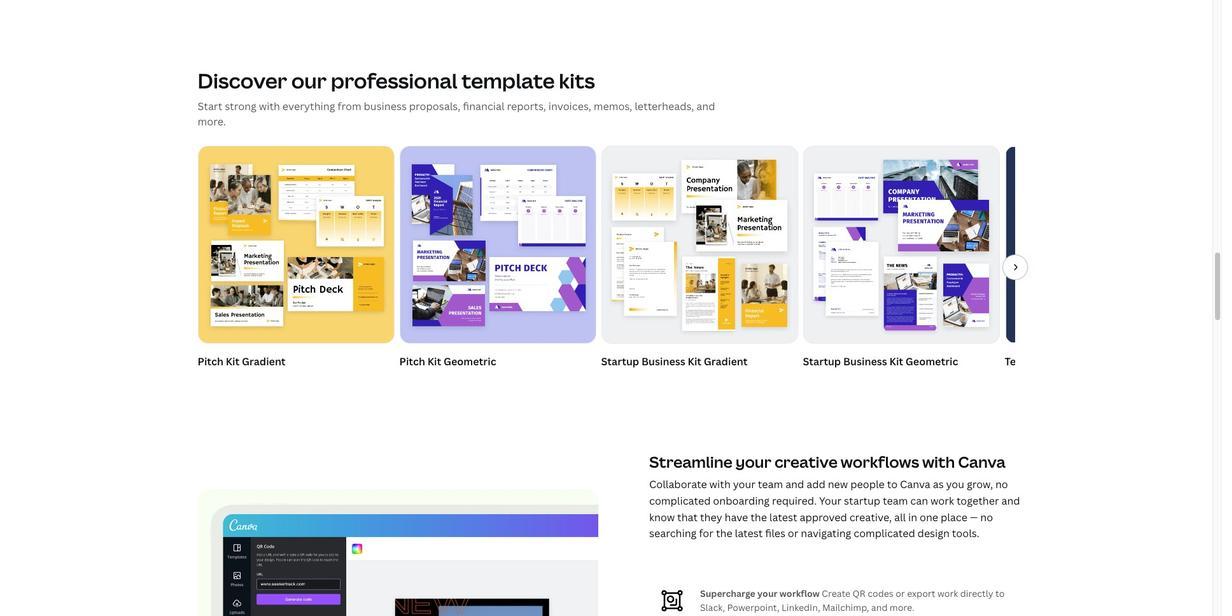 Task type: locate. For each thing, give the bounding box(es) containing it.
complicated down creative,
[[854, 527, 916, 541]]

latest
[[770, 511, 798, 525], [735, 527, 763, 541]]

1 vertical spatial to
[[996, 588, 1005, 600]]

1 horizontal spatial startup
[[803, 355, 842, 369]]

0 horizontal spatial to
[[888, 478, 898, 492]]

1 kit from the left
[[226, 355, 240, 369]]

no right —
[[981, 511, 994, 525]]

startup business kit gradient link
[[602, 146, 798, 373]]

startup business kit geometric link
[[803, 146, 1000, 373]]

0 horizontal spatial the
[[716, 527, 733, 541]]

1 horizontal spatial no
[[996, 478, 1009, 492]]

your for supercharge
[[758, 588, 778, 600]]

latest up files
[[770, 511, 798, 525]]

0 vertical spatial complicated
[[650, 494, 711, 508]]

business
[[642, 355, 686, 369], [844, 355, 888, 369]]

0 horizontal spatial business
[[642, 355, 686, 369]]

0 horizontal spatial more.
[[198, 115, 226, 129]]

1 horizontal spatial canva
[[959, 452, 1006, 473]]

pitch kit geometric link
[[400, 146, 596, 373]]

complicated
[[650, 494, 711, 508], [854, 527, 916, 541]]

collaborate
[[650, 478, 707, 492]]

0 vertical spatial to
[[888, 478, 898, 492]]

to inside create qr codes or export work directly to slack, powerpoint, linkedin, mailchimp, and more.
[[996, 588, 1005, 600]]

1 vertical spatial or
[[896, 588, 906, 600]]

files
[[766, 527, 786, 541]]

business
[[364, 99, 407, 113]]

the
[[751, 511, 767, 525], [716, 527, 733, 541]]

2 horizontal spatial gradient
[[1152, 355, 1195, 369]]

0 horizontal spatial no
[[981, 511, 994, 525]]

0 vertical spatial team
[[758, 478, 784, 492]]

that
[[678, 511, 698, 525]]

1 horizontal spatial or
[[896, 588, 906, 600]]

your
[[736, 452, 772, 473], [734, 478, 756, 492], [758, 588, 778, 600]]

latest down the have
[[735, 527, 763, 541]]

1 vertical spatial canva
[[901, 478, 931, 492]]

1 gradient from the left
[[242, 355, 286, 369]]

design
[[918, 527, 950, 541]]

2 vertical spatial your
[[758, 588, 778, 600]]

1 horizontal spatial business
[[844, 355, 888, 369]]

1 startup from the left
[[602, 355, 640, 369]]

events
[[1100, 355, 1133, 369]]

the right the have
[[751, 511, 767, 525]]

more. down export at the bottom of page
[[890, 602, 915, 614]]

0 horizontal spatial with
[[259, 99, 280, 113]]

no
[[996, 478, 1009, 492], [981, 511, 994, 525]]

0 horizontal spatial startup
[[602, 355, 640, 369]]

1 vertical spatial work
[[938, 588, 959, 600]]

1 vertical spatial with
[[923, 452, 956, 473]]

you
[[947, 478, 965, 492]]

export
[[908, 588, 936, 600]]

0 horizontal spatial or
[[788, 527, 799, 541]]

people
[[851, 478, 885, 492]]

0 horizontal spatial geometric
[[444, 355, 497, 369]]

place
[[941, 511, 968, 525]]

team up all
[[883, 494, 909, 508]]

1 business from the left
[[642, 355, 686, 369]]

to right directly
[[996, 588, 1005, 600]]

with for streamline your creative workflows with canva
[[710, 478, 731, 492]]

as
[[933, 478, 944, 492]]

1 horizontal spatial gradient
[[704, 355, 748, 369]]

0 vertical spatial with
[[259, 99, 280, 113]]

to right people
[[888, 478, 898, 492]]

2 business from the left
[[844, 355, 888, 369]]

1 horizontal spatial pitch
[[400, 355, 425, 369]]

work right export at the bottom of page
[[938, 588, 959, 600]]

or right files
[[788, 527, 799, 541]]

streamline
[[650, 452, 733, 473]]

team
[[758, 478, 784, 492], [883, 494, 909, 508]]

or
[[788, 527, 799, 541], [896, 588, 906, 600]]

to
[[888, 478, 898, 492], [996, 588, 1005, 600]]

2 startup from the left
[[803, 355, 842, 369]]

1 horizontal spatial with
[[710, 478, 731, 492]]

and down codes
[[872, 602, 888, 614]]

start
[[198, 99, 222, 113]]

0 vertical spatial more.
[[198, 115, 226, 129]]

startup business kit geometric
[[803, 355, 959, 369]]

0 horizontal spatial latest
[[735, 527, 763, 541]]

workflows
[[841, 452, 920, 473]]

1 horizontal spatial more.
[[890, 602, 915, 614]]

your for streamline
[[736, 452, 772, 473]]

team up required.
[[758, 478, 784, 492]]

the right for
[[716, 527, 733, 541]]

financial
[[463, 99, 505, 113]]

and right letterheads, at the right of the page
[[697, 99, 716, 113]]

startup
[[602, 355, 640, 369], [803, 355, 842, 369]]

or right codes
[[896, 588, 906, 600]]

0 horizontal spatial gradient
[[242, 355, 286, 369]]

1 vertical spatial your
[[734, 478, 756, 492]]

4 kit from the left
[[890, 355, 904, 369]]

2 pitch from the left
[[400, 355, 425, 369]]

pitch kit geometric
[[400, 355, 497, 369]]

1 geometric from the left
[[444, 355, 497, 369]]

canva up grow,
[[959, 452, 1006, 473]]

and inside 'tech branding and events kit gradient' link
[[1078, 355, 1097, 369]]

required.
[[773, 494, 817, 508]]

tech branding and events kit gradient link
[[1005, 146, 1202, 373]]

or inside the streamline your creative workflows with canva collaborate with your team and add new people to canva as you grow, no complicated onboarding required. your startup team can work together and know that they have the latest approved creative, all in one place — no searching for the latest files or navigating complicated design tools.
[[788, 527, 799, 541]]

grow,
[[967, 478, 994, 492]]

1 horizontal spatial to
[[996, 588, 1005, 600]]

and
[[697, 99, 716, 113], [1078, 355, 1097, 369], [786, 478, 805, 492], [1002, 494, 1021, 508], [872, 602, 888, 614]]

work down as
[[931, 494, 955, 508]]

kits
[[559, 67, 595, 94]]

2 geometric from the left
[[906, 355, 959, 369]]

they
[[701, 511, 723, 525]]

0 vertical spatial latest
[[770, 511, 798, 525]]

complicated down collaborate
[[650, 494, 711, 508]]

no right grow,
[[996, 478, 1009, 492]]

canva
[[959, 452, 1006, 473], [901, 478, 931, 492]]

1 horizontal spatial team
[[883, 494, 909, 508]]

create qr codes or export work directly to slack, powerpoint, linkedin, mailchimp, and more.
[[701, 588, 1005, 614]]

0 vertical spatial your
[[736, 452, 772, 473]]

with right strong
[[259, 99, 280, 113]]

0 horizontal spatial canva
[[901, 478, 931, 492]]

and left the 'events'
[[1078, 355, 1097, 369]]

and up required.
[[786, 478, 805, 492]]

1 horizontal spatial geometric
[[906, 355, 959, 369]]

codes
[[868, 588, 894, 600]]

canva up can
[[901, 478, 931, 492]]

1 pitch from the left
[[198, 355, 224, 369]]

more. down start
[[198, 115, 226, 129]]

1 vertical spatial the
[[716, 527, 733, 541]]

your
[[820, 494, 842, 508]]

0 horizontal spatial complicated
[[650, 494, 711, 508]]

gradient
[[242, 355, 286, 369], [704, 355, 748, 369], [1152, 355, 1195, 369]]

mailchimp,
[[823, 602, 870, 614]]

0 horizontal spatial pitch
[[198, 355, 224, 369]]

work
[[931, 494, 955, 508], [938, 588, 959, 600]]

1 vertical spatial team
[[883, 494, 909, 508]]

pitch
[[198, 355, 224, 369], [400, 355, 425, 369]]

proposals,
[[409, 99, 461, 113]]

0 vertical spatial or
[[788, 527, 799, 541]]

kit
[[226, 355, 240, 369], [428, 355, 442, 369], [688, 355, 702, 369], [890, 355, 904, 369], [1135, 355, 1149, 369]]

and inside discover our professional template kits start strong with everything from business proposals, financial reports, invoices, memos, letterheads, and more.
[[697, 99, 716, 113]]

2 vertical spatial with
[[710, 478, 731, 492]]

approved
[[800, 511, 848, 525]]

geometric
[[444, 355, 497, 369], [906, 355, 959, 369]]

0 vertical spatial the
[[751, 511, 767, 525]]

1 vertical spatial more.
[[890, 602, 915, 614]]

create
[[822, 588, 851, 600]]

0 vertical spatial work
[[931, 494, 955, 508]]

more. inside create qr codes or export work directly to slack, powerpoint, linkedin, mailchimp, and more.
[[890, 602, 915, 614]]

1 horizontal spatial complicated
[[854, 527, 916, 541]]

creative,
[[850, 511, 892, 525]]

workflow
[[780, 588, 820, 600]]

with up onboarding
[[710, 478, 731, 492]]

with
[[259, 99, 280, 113], [923, 452, 956, 473], [710, 478, 731, 492]]

more.
[[198, 115, 226, 129], [890, 602, 915, 614]]

our
[[292, 67, 327, 94]]

with up as
[[923, 452, 956, 473]]

with inside discover our professional template kits start strong with everything from business proposals, financial reports, invoices, memos, letterheads, and more.
[[259, 99, 280, 113]]

0 vertical spatial no
[[996, 478, 1009, 492]]



Task type: vqa. For each thing, say whether or not it's contained in the screenshot.
the bottommost the 'or'
yes



Task type: describe. For each thing, give the bounding box(es) containing it.
pitch kit_style1_toolkit 2 image
[[198, 147, 394, 343]]

2 gradient from the left
[[704, 355, 748, 369]]

slack,
[[701, 602, 726, 614]]

branding
[[1031, 355, 1076, 369]]

from
[[338, 99, 362, 113]]

pitch for pitch kit geometric
[[400, 355, 425, 369]]

onboarding
[[714, 494, 770, 508]]

startup
[[845, 494, 881, 508]]

new
[[828, 478, 849, 492]]

5 kit from the left
[[1135, 355, 1149, 369]]

discover our professional template kits start strong with everything from business proposals, financial reports, invoices, memos, letterheads, and more.
[[198, 67, 716, 129]]

discover
[[198, 67, 287, 94]]

supercharge
[[701, 588, 756, 600]]

supercharge your workflow
[[701, 588, 822, 600]]

pitch kit_style2_toolkit 2 image
[[400, 147, 596, 343]]

can
[[911, 494, 929, 508]]

template
[[462, 67, 555, 94]]

powerpoint,
[[728, 602, 780, 614]]

2 kit from the left
[[428, 355, 442, 369]]

startup business kit gradient
[[602, 355, 748, 369]]

0 vertical spatial canva
[[959, 452, 1006, 473]]

everything
[[283, 99, 335, 113]]

letterheads,
[[635, 99, 695, 113]]

know
[[650, 511, 675, 525]]

startup for startup business kit gradient
[[602, 355, 640, 369]]

all
[[895, 511, 906, 525]]

reports,
[[507, 99, 546, 113]]

business for gradient
[[642, 355, 686, 369]]

memos,
[[594, 99, 633, 113]]

startup business_style2_toolkit image
[[804, 147, 1000, 343]]

linkedin,
[[782, 602, 821, 614]]

tech branding and events kit gradient
[[1005, 355, 1195, 369]]

more. inside discover our professional template kits start strong with everything from business proposals, financial reports, invoices, memos, letterheads, and more.
[[198, 115, 226, 129]]

branding marketing events_style1_toolkit 2 image
[[1006, 147, 1202, 343]]

1 vertical spatial no
[[981, 511, 994, 525]]

streamline your creative workflows with canva collaborate with your team and add new people to canva as you grow, no complicated onboarding required. your startup team can work together and know that they have the latest approved creative, all in one place — no searching for the latest files or navigating complicated design tools.
[[650, 452, 1021, 541]]

pitch kit gradient link
[[198, 146, 395, 373]]

add
[[807, 478, 826, 492]]

navigating
[[801, 527, 852, 541]]

in
[[909, 511, 918, 525]]

2 horizontal spatial with
[[923, 452, 956, 473]]

or inside create qr codes or export work directly to slack, powerpoint, linkedin, mailchimp, and more.
[[896, 588, 906, 600]]

3 kit from the left
[[688, 355, 702, 369]]

business for geometric
[[844, 355, 888, 369]]

and right together
[[1002, 494, 1021, 508]]

for
[[700, 527, 714, 541]]

with for discover our professional template kits
[[259, 99, 280, 113]]

searching
[[650, 527, 697, 541]]

strong
[[225, 99, 257, 113]]

startup for startup business kit geometric
[[803, 355, 842, 369]]

1 horizontal spatial the
[[751, 511, 767, 525]]

professional
[[331, 67, 458, 94]]

work inside create qr codes or export work directly to slack, powerpoint, linkedin, mailchimp, and more.
[[938, 588, 959, 600]]

0 horizontal spatial team
[[758, 478, 784, 492]]

1 horizontal spatial latest
[[770, 511, 798, 525]]

to inside the streamline your creative workflows with canva collaborate with your team and add new people to canva as you grow, no complicated onboarding required. your startup team can work together and know that they have the latest approved creative, all in one place — no searching for the latest files or navigating complicated design tools.
[[888, 478, 898, 492]]

and inside create qr codes or export work directly to slack, powerpoint, linkedin, mailchimp, and more.
[[872, 602, 888, 614]]

one
[[920, 511, 939, 525]]

creative
[[775, 452, 838, 473]]

qr
[[853, 588, 866, 600]]

startup business_style1_toolkit image
[[602, 147, 798, 343]]

—
[[971, 511, 979, 525]]

pitch kit gradient
[[198, 355, 286, 369]]

invoices,
[[549, 99, 592, 113]]

directly
[[961, 588, 994, 600]]

pitch for pitch kit gradient
[[198, 355, 224, 369]]

3 gradient from the left
[[1152, 355, 1195, 369]]

work inside the streamline your creative workflows with canva collaborate with your team and add new people to canva as you grow, no complicated onboarding required. your startup team can work together and know that they have the latest approved creative, all in one place — no searching for the latest files or navigating complicated design tools.
[[931, 494, 955, 508]]

1 vertical spatial complicated
[[854, 527, 916, 541]]

together
[[957, 494, 1000, 508]]

tech
[[1005, 355, 1029, 369]]

1 vertical spatial latest
[[735, 527, 763, 541]]

tools.
[[953, 527, 980, 541]]

have
[[725, 511, 749, 525]]



